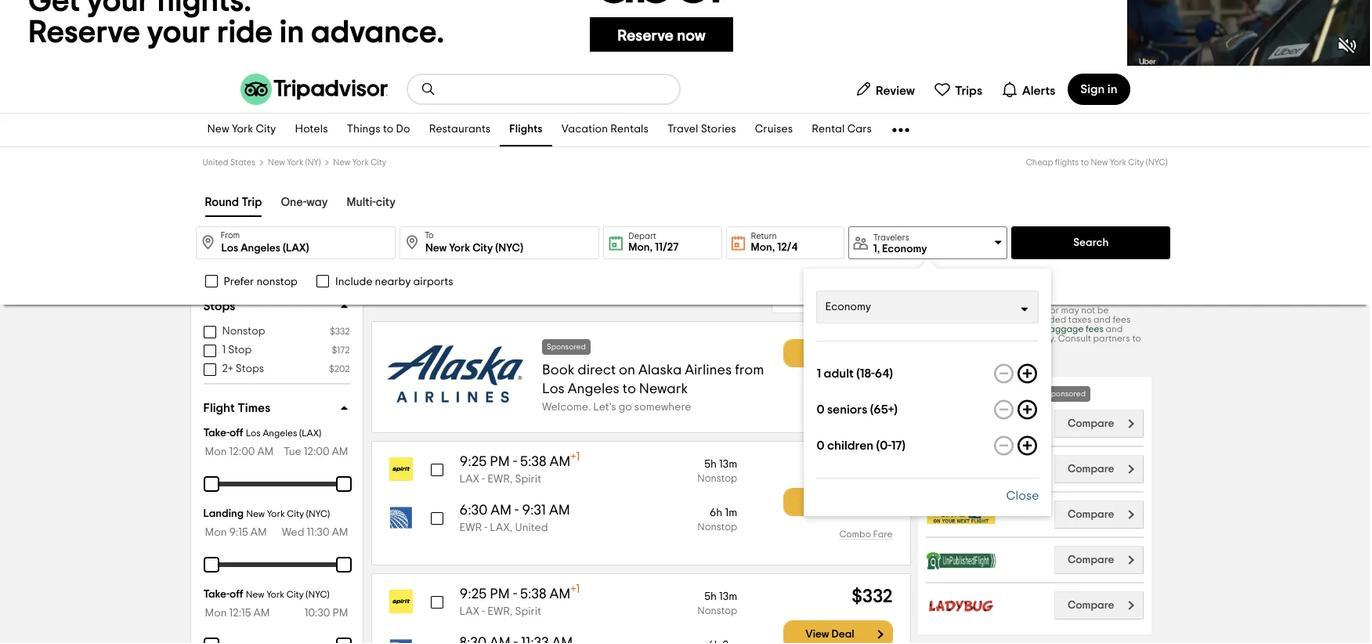 Task type: describe. For each thing, give the bounding box(es) containing it.
mon, for mon, 11/27
[[629, 242, 653, 253]]

trips
[[955, 84, 983, 97]]

1 vertical spatial new york city
[[333, 158, 386, 167]]

sign in
[[1081, 83, 1118, 96]]

view deal for the bottommost 'view deal' 'button'
[[806, 629, 855, 640]]

2 vertical spatial pm
[[333, 608, 348, 619]]

way
[[307, 196, 328, 208]]

ewr for the bottommost 'view deal' 'button'
[[488, 607, 510, 617]]

trips link
[[928, 74, 989, 105]]

compare button for fourth compare link from the bottom
[[1055, 455, 1144, 483]]

search
[[1074, 237, 1109, 248]]

combo
[[840, 530, 871, 539]]

go
[[619, 402, 632, 413]]

0 horizontal spatial united
[[203, 158, 228, 167]]

be
[[1098, 306, 1109, 315]]

2 vertical spatial view deal button
[[783, 621, 893, 643]]

for
[[927, 324, 939, 334]]

6:30
[[460, 504, 488, 518]]

close
[[1007, 490, 1039, 502]]

somewhere
[[635, 402, 691, 413]]

angeles inside the take-off los angeles (lax)
[[263, 429, 297, 438]]

review link
[[849, 74, 922, 105]]

10:30
[[305, 608, 330, 619]]

12:00 for tue
[[304, 447, 330, 458]]

take-off los angeles (lax)
[[203, 428, 321, 439]]

view for 'view deal' 'button' to the top
[[806, 348, 830, 359]]

wed
[[282, 527, 304, 538]]

0 horizontal spatial sponsored
[[547, 343, 586, 351]]

economy inside the travelers 1 , economy
[[882, 243, 927, 254]]

1m
[[725, 508, 738, 519]]

new right "(ny)"
[[333, 158, 350, 167]]

may inside and other optional fees may apply. consult partners to find out more.
[[1010, 334, 1028, 343]]

stop
[[228, 345, 252, 356]]

things to do
[[347, 124, 410, 135]]

vacation rentals
[[562, 124, 649, 135]]

let's
[[593, 402, 616, 413]]

City or Airport text field
[[196, 226, 396, 259]]

2 compare link from the top
[[1055, 455, 1144, 483]]

$172
[[332, 346, 350, 355]]

cruises link
[[746, 114, 803, 147]]

(nyc) inside take-off new york city (nyc)
[[306, 590, 330, 599]]

6:30 am - 9:31 am ewr - lax , united
[[460, 504, 570, 534]]

children
[[827, 440, 874, 452]]

pm for 'view deal' 'button' to the middle
[[490, 455, 510, 469]]

value
[[804, 292, 833, 303]]

united inside 6:30 am - 9:31 am ewr - lax , united
[[515, 523, 548, 534]]

return mon, 12/4
[[751, 232, 798, 253]]

traveler.
[[959, 324, 995, 334]]

mon for mon 9:15 am
[[205, 527, 227, 538]]

off for take-off los angeles (lax)
[[230, 428, 243, 439]]

new inside landing new york city (nyc)
[[246, 509, 265, 519]]

additional
[[997, 324, 1041, 334]]

0 horizontal spatial new york city link
[[198, 114, 286, 147]]

12/4
[[778, 242, 798, 253]]

city inside landing new york city (nyc)
[[287, 509, 304, 519]]

angeles inside "book direct on alaska airlines from los angeles to newark welcome. let's go somewhere"
[[568, 382, 620, 396]]

in
[[1108, 83, 1118, 96]]

and inside and other optional fees may apply. consult partners to find out more.
[[1106, 324, 1123, 334]]

nearby
[[375, 277, 411, 288]]

rental
[[812, 124, 845, 135]]

listing of flights on tripadvisor may not be exhaustive. total prices included taxes and fees for one traveler. additional
[[927, 306, 1131, 334]]

1 stop
[[222, 345, 252, 356]]

to
[[425, 231, 434, 240]]

compare button for second compare link from the bottom
[[1055, 546, 1144, 574]]

times
[[238, 402, 271, 415]]

fees inside listing of flights on tripadvisor may not be exhaustive. total prices included taxes and fees for one traveler. additional
[[1113, 315, 1131, 324]]

one
[[941, 324, 957, 334]]

(lax)
[[299, 429, 321, 438]]

compare button for 1st compare link from the bottom of the page
[[1055, 592, 1144, 620]]

compare for third compare link's compare button
[[1068, 509, 1115, 520]]

new up 'united states' "link"
[[207, 124, 229, 135]]

round trip
[[205, 196, 262, 208]]

travelers
[[874, 233, 909, 242]]

1 vertical spatial view deal button
[[783, 488, 893, 516]]

on inside listing of flights on tripadvisor may not be exhaustive. total prices included taxes and fees for one traveler. additional
[[998, 306, 1009, 315]]

9:25 pm - 5:38 am + 1 for 'view deal' 'button' to the middle
[[460, 451, 580, 469]]

not
[[1082, 306, 1096, 315]]

1 horizontal spatial new york city link
[[333, 158, 386, 167]]

baggage
[[1044, 324, 1084, 334]]

0 horizontal spatial $332
[[330, 327, 350, 336]]

direct
[[578, 363, 616, 377]]

cheap flights to new york city (nyc)
[[1026, 158, 1168, 167]]

partners
[[1094, 334, 1131, 343]]

9:25 pm - 5:38 am + 1 for the bottommost 'view deal' 'button'
[[460, 584, 580, 602]]

states
[[230, 158, 255, 167]]

best
[[780, 292, 802, 303]]

0 vertical spatial new york city
[[207, 124, 276, 135]]

5h 13m nonstop for the bottommost 'view deal' 'button'
[[698, 592, 738, 617]]

mon for mon 12:15 am
[[205, 608, 227, 619]]

1 compare link from the top
[[1055, 410, 1144, 438]]

york inside landing new york city (nyc)
[[267, 509, 285, 519]]

2+
[[222, 364, 233, 375]]

2 + from the top
[[571, 584, 576, 596]]

fare
[[873, 530, 893, 539]]

hotels
[[295, 124, 328, 135]]

flight
[[203, 402, 235, 415]]

included
[[1029, 315, 1067, 324]]

0 for 0 seniors (65+)
[[817, 404, 825, 416]]

exhaustive.
[[927, 315, 975, 324]]

multi-city link
[[347, 190, 396, 217]]

5h 13m nonstop for 'view deal' 'button' to the middle
[[698, 459, 738, 484]]

taxes
[[1069, 315, 1092, 324]]

consult
[[1059, 334, 1091, 343]]

take-off new york city (nyc)
[[203, 589, 330, 600]]

tripadvisor image
[[240, 74, 387, 105]]

0 vertical spatial view deal button
[[784, 339, 893, 367]]

off for take-off new york city (nyc)
[[230, 589, 243, 600]]

compare for compare button related to 5th compare link from the bottom
[[1068, 418, 1115, 429]]

ewr for 'view deal' 'button' to the middle
[[488, 474, 510, 485]]

1 vertical spatial economy
[[826, 302, 871, 313]]

from
[[735, 363, 764, 377]]

see
[[926, 386, 947, 399]]

0 vertical spatial (nyc)
[[1146, 158, 1168, 167]]

rental cars link
[[803, 114, 882, 147]]

advertisement region
[[0, 0, 1371, 66]]

total
[[977, 315, 998, 324]]

1 adult (18-64)
[[817, 368, 893, 380]]

baggage fees
[[1044, 324, 1104, 334]]

view deal for 'view deal' 'button' to the middle
[[806, 497, 855, 508]]

4 compare link from the top
[[1055, 546, 1144, 574]]

one-
[[281, 196, 307, 208]]

new right states
[[268, 158, 285, 167]]

of
[[957, 306, 966, 315]]

return
[[751, 232, 777, 241]]

landing
[[203, 509, 244, 520]]

(nyc) inside landing new york city (nyc)
[[306, 509, 330, 519]]

tue 12:00 am
[[284, 447, 348, 458]]

york left "(ny)"
[[287, 158, 303, 167]]

adult
[[824, 368, 854, 380]]

spirit for the bottommost 'view deal' 'button'
[[515, 607, 541, 617]]

flight times
[[203, 402, 271, 415]]

review
[[876, 84, 915, 97]]

City or Airport text field
[[400, 226, 600, 259]]

1 vertical spatial deal
[[832, 497, 855, 508]]

to inside and other optional fees may apply. consult partners to find out more.
[[1133, 334, 1142, 343]]

13m for 'view deal' 'button' to the middle
[[719, 459, 738, 470]]

rentals
[[611, 124, 649, 135]]

5h for the bottommost 'view deal' 'button'
[[705, 592, 717, 603]]

travelers 1 , economy
[[874, 233, 927, 254]]

new right flights
[[1091, 158, 1108, 167]]

round trip link
[[205, 190, 262, 217]]

book
[[542, 363, 575, 377]]

1 vertical spatial sponsored
[[1047, 390, 1086, 398]]

flights
[[1055, 158, 1079, 167]]



Task type: vqa. For each thing, say whether or not it's contained in the screenshot.
(NYC)
yes



Task type: locate. For each thing, give the bounding box(es) containing it.
1 vertical spatial flights
[[968, 306, 996, 315]]

2 compare button from the top
[[1055, 455, 1144, 483]]

(nyc)
[[1146, 158, 1168, 167], [306, 509, 330, 519], [306, 590, 330, 599]]

1 0 from the top
[[817, 404, 825, 416]]

restaurants link
[[420, 114, 500, 147]]

5:38 for the bottommost 'view deal' 'button'
[[520, 588, 547, 602]]

and inside listing of flights on tripadvisor may not be exhaustive. total prices included taxes and fees for one traveler. additional
[[1094, 315, 1111, 324]]

vacation rentals link
[[552, 114, 658, 147]]

mon, down depart
[[629, 242, 653, 253]]

on inside "book direct on alaska airlines from los angeles to newark welcome. let's go somewhere"
[[619, 363, 636, 377]]

1 vertical spatial $332
[[852, 588, 893, 607]]

2 5:38 from the top
[[520, 588, 547, 602]]

listing
[[927, 306, 955, 315]]

1 horizontal spatial fees
[[1086, 324, 1104, 334]]

, inside 6:30 am - 9:31 am ewr - lax , united
[[510, 523, 513, 534]]

2 vertical spatial view deal
[[806, 629, 855, 640]]

0 horizontal spatial angeles
[[263, 429, 297, 438]]

5 compare button from the top
[[1055, 592, 1144, 620]]

sign in link
[[1068, 74, 1130, 105]]

2 spirit from the top
[[515, 607, 541, 617]]

0 vertical spatial off
[[230, 428, 243, 439]]

los inside "book direct on alaska airlines from los angeles to newark welcome. let's go somewhere"
[[542, 382, 565, 396]]

0 horizontal spatial new york city
[[207, 124, 276, 135]]

1 off from the top
[[230, 428, 243, 439]]

1 horizontal spatial los
[[542, 382, 565, 396]]

mon, for mon, 12/4
[[751, 242, 775, 253]]

0 vertical spatial angeles
[[568, 382, 620, 396]]

1
[[874, 243, 877, 254], [222, 345, 226, 356], [817, 368, 821, 380], [576, 451, 580, 463], [576, 584, 580, 596]]

off up mon 12:00 am
[[230, 428, 243, 439]]

1 vertical spatial lax - ewr , spirit
[[460, 607, 541, 617]]

1 12:00 from the left
[[229, 447, 255, 458]]

new inside take-off new york city (nyc)
[[246, 590, 264, 599]]

lax inside 6:30 am - 9:31 am ewr - lax , united
[[490, 523, 510, 534]]

1 13m from the top
[[719, 459, 738, 470]]

1 vertical spatial new york city link
[[333, 158, 386, 167]]

0 vertical spatial view deal
[[806, 348, 855, 359]]

1 mon, from the left
[[629, 242, 653, 253]]

york up 'mon 12:15 am'
[[267, 590, 285, 599]]

0 vertical spatial lax
[[460, 474, 480, 485]]

1 vertical spatial off
[[230, 589, 243, 600]]

1 5:38 from the top
[[520, 455, 547, 469]]

search button
[[1012, 226, 1171, 259]]

2 vertical spatial ewr
[[488, 607, 510, 617]]

view for 'view deal' 'button' to the middle
[[806, 497, 829, 508]]

united states link
[[203, 158, 255, 167]]

lax for the bottommost 'view deal' 'button'
[[460, 607, 480, 617]]

1 horizontal spatial united
[[515, 523, 548, 534]]

economy
[[882, 243, 927, 254], [826, 302, 871, 313]]

, inside the travelers 1 , economy
[[877, 243, 880, 254]]

mon down "flight"
[[205, 447, 227, 458]]

0 vertical spatial los
[[542, 382, 565, 396]]

0 vertical spatial united
[[203, 158, 228, 167]]

one-way link
[[281, 190, 328, 217]]

other
[[927, 334, 950, 343]]

alerts
[[1023, 84, 1056, 97]]

12:15
[[229, 608, 251, 619]]

pm right the 10:30
[[333, 608, 348, 619]]

4 compare button from the top
[[1055, 546, 1144, 574]]

los up mon 12:00 am
[[246, 429, 261, 438]]

1 take- from the top
[[203, 428, 230, 439]]

tripadvisor
[[1011, 306, 1059, 315]]

1 horizontal spatial may
[[1061, 306, 1080, 315]]

los down book
[[542, 382, 565, 396]]

1 vertical spatial stops
[[236, 364, 264, 375]]

0 for 0 children (0-17)
[[817, 440, 825, 452]]

5:38 up 9:31
[[520, 455, 547, 469]]

mon, inside depart mon, 11/27
[[629, 242, 653, 253]]

0 vertical spatial view
[[806, 348, 830, 359]]

flights inside listing of flights on tripadvisor may not be exhaustive. total prices included taxes and fees for one traveler. additional
[[968, 306, 996, 315]]

and down be
[[1106, 324, 1123, 334]]

to right partners
[[1133, 334, 1142, 343]]

new york (ny)
[[268, 158, 321, 167]]

fees inside and other optional fees may apply. consult partners to find out more.
[[990, 334, 1008, 343]]

9:31
[[522, 504, 546, 518]]

mon down landing
[[205, 527, 227, 538]]

1 vertical spatial 5h 13m nonstop
[[698, 592, 738, 617]]

1 mon from the top
[[205, 447, 227, 458]]

0 vertical spatial 13m
[[719, 459, 738, 470]]

0 vertical spatial economy
[[882, 243, 927, 254]]

to inside "book direct on alaska airlines from los angeles to newark welcome. let's go somewhere"
[[623, 382, 636, 396]]

2 vertical spatial deal
[[832, 629, 855, 640]]

2 vertical spatial lax
[[460, 607, 480, 617]]

take- up 'mon 12:15 am'
[[203, 589, 230, 600]]

optional
[[952, 334, 988, 343]]

lax for 'view deal' 'button' to the middle
[[460, 474, 480, 485]]

0 vertical spatial deal
[[832, 348, 855, 359]]

1 horizontal spatial 12:00
[[304, 447, 330, 458]]

0 vertical spatial mon
[[205, 447, 227, 458]]

0 horizontal spatial may
[[1010, 334, 1028, 343]]

2 mon, from the left
[[751, 242, 775, 253]]

nonstop
[[222, 326, 265, 337], [698, 474, 738, 484], [698, 523, 738, 533], [698, 607, 738, 617]]

things to do link
[[337, 114, 420, 147]]

0 vertical spatial on
[[998, 306, 1009, 315]]

fees down total at right
[[990, 334, 1008, 343]]

0 vertical spatial pm
[[490, 455, 510, 469]]

new up 9:15
[[246, 509, 265, 519]]

cheap
[[1026, 158, 1053, 167]]

economy down travelers
[[882, 243, 927, 254]]

3 mon from the top
[[205, 608, 227, 619]]

0 vertical spatial stops
[[203, 300, 235, 313]]

pm for the bottommost 'view deal' 'button'
[[490, 588, 510, 602]]

angeles down direct
[[568, 382, 620, 396]]

1 compare button from the top
[[1055, 410, 1144, 438]]

17)
[[891, 440, 906, 452]]

fees down not
[[1086, 324, 1104, 334]]

1 lax - ewr , spirit from the top
[[460, 474, 541, 485]]

2 9:25 pm - 5:38 am + 1 from the top
[[460, 584, 580, 602]]

wed 11:30 am
[[282, 527, 348, 538]]

2 take- from the top
[[203, 589, 230, 600]]

1 view deal from the top
[[806, 348, 855, 359]]

off up 'mon 12:15 am'
[[230, 589, 243, 600]]

los inside the take-off los angeles (lax)
[[246, 429, 261, 438]]

york right flights
[[1110, 158, 1127, 167]]

5h for 'view deal' 'button' to the middle
[[705, 459, 717, 470]]

flights up traveler. at right
[[968, 306, 996, 315]]

1 inside the travelers 1 , economy
[[874, 243, 877, 254]]

new york city
[[207, 124, 276, 135], [333, 158, 386, 167]]

mon for mon 12:00 am
[[205, 447, 227, 458]]

2 vertical spatial view
[[806, 629, 829, 640]]

2 vertical spatial mon
[[205, 608, 227, 619]]

1 view from the top
[[806, 348, 830, 359]]

4 compare from the top
[[1068, 555, 1115, 566]]

one-way
[[281, 196, 328, 208]]

0 horizontal spatial los
[[246, 429, 261, 438]]

travel
[[668, 124, 699, 135]]

mon, inside return mon, 12/4
[[751, 242, 775, 253]]

1 vertical spatial 0
[[817, 440, 825, 452]]

0 vertical spatial sponsored
[[547, 343, 586, 351]]

0 horizontal spatial 12:00
[[229, 447, 255, 458]]

new york city link
[[198, 114, 286, 147], [333, 158, 386, 167]]

0 horizontal spatial fees
[[990, 334, 1008, 343]]

mon left 12:15
[[205, 608, 227, 619]]

1 horizontal spatial on
[[998, 306, 1009, 315]]

2 view from the top
[[806, 497, 829, 508]]

2 mon from the top
[[205, 527, 227, 538]]

5h up 6h
[[705, 459, 717, 470]]

york up states
[[232, 124, 253, 135]]

1 vertical spatial may
[[1010, 334, 1028, 343]]

flights left vacation
[[510, 124, 543, 135]]

prefer
[[224, 277, 254, 288]]

combo fare
[[840, 530, 893, 539]]

2 lax - ewr , spirit from the top
[[460, 607, 541, 617]]

0 horizontal spatial flights
[[510, 124, 543, 135]]

3 compare from the top
[[1068, 509, 1115, 520]]

1 vertical spatial 13m
[[719, 592, 738, 603]]

1 + from the top
[[571, 451, 576, 463]]

new york city link down things
[[333, 158, 386, 167]]

3 view from the top
[[806, 629, 829, 640]]

and other optional fees may apply. consult partners to find out more.
[[927, 324, 1142, 353]]

city
[[376, 196, 396, 208]]

on right direct
[[619, 363, 636, 377]]

mon 9:15 am
[[205, 527, 267, 538]]

0 horizontal spatial mon,
[[629, 242, 653, 253]]

1 vertical spatial +
[[571, 584, 576, 596]]

5h 13m nonstop
[[698, 459, 738, 484], [698, 592, 738, 617]]

$332 down combo fare
[[852, 588, 893, 607]]

sponsored up book
[[547, 343, 586, 351]]

1 5h from the top
[[705, 459, 717, 470]]

11/27
[[655, 242, 679, 253]]

compare button for 5th compare link from the bottom
[[1055, 410, 1144, 438]]

2 horizontal spatial fees
[[1113, 315, 1131, 324]]

1 9:25 pm - 5:38 am + 1 from the top
[[460, 451, 580, 469]]

2 9:25 from the top
[[460, 588, 487, 602]]

2 13m from the top
[[719, 592, 738, 603]]

3 view deal from the top
[[806, 629, 855, 640]]

spirit for 'view deal' 'button' to the middle
[[515, 474, 541, 485]]

12:00 down the take-off los angeles (lax)
[[229, 447, 255, 458]]

1 horizontal spatial mon,
[[751, 242, 775, 253]]

1 horizontal spatial angeles
[[568, 382, 620, 396]]

compare for second compare link from the bottom's compare button
[[1068, 555, 1115, 566]]

new up 12:15
[[246, 590, 264, 599]]

york up wed
[[267, 509, 285, 519]]

view deal
[[806, 348, 855, 359], [806, 497, 855, 508], [806, 629, 855, 640]]

2 vertical spatial (nyc)
[[306, 590, 330, 599]]

may down prices
[[1010, 334, 1028, 343]]

spirit
[[515, 474, 541, 485], [515, 607, 541, 617]]

search image
[[420, 81, 436, 97]]

0 children (0-17)
[[817, 440, 906, 452]]

2+ stops
[[222, 364, 264, 375]]

2 5h from the top
[[705, 592, 717, 603]]

united left states
[[203, 158, 228, 167]]

landing new york city (nyc)
[[203, 509, 330, 520]]

5:38 for 'view deal' 'button' to the middle
[[520, 455, 547, 469]]

12:00 down (lax)
[[304, 447, 330, 458]]

12:00 for mon
[[229, 447, 255, 458]]

5:38
[[520, 455, 547, 469], [520, 588, 547, 602]]

hotels link
[[286, 114, 337, 147]]

1 compare from the top
[[1068, 418, 1115, 429]]

9:25 pm - 5:38 am + 1 up 9:31
[[460, 451, 580, 469]]

1 vertical spatial united
[[515, 523, 548, 534]]

nonstop
[[257, 277, 298, 288]]

1 vertical spatial 5h
[[705, 592, 717, 603]]

1 vertical spatial lax
[[490, 523, 510, 534]]

2 0 from the top
[[817, 440, 825, 452]]

0 vertical spatial 0
[[817, 404, 825, 416]]

2 5h 13m nonstop from the top
[[698, 592, 738, 617]]

find
[[927, 343, 943, 353]]

0 vertical spatial $332
[[330, 327, 350, 336]]

(ny)
[[305, 158, 321, 167]]

take- for take-off los angeles (lax)
[[203, 428, 230, 439]]

2 compare from the top
[[1068, 464, 1115, 475]]

5h down '6h 1m nonstop'
[[705, 592, 717, 603]]

0 vertical spatial 5h
[[705, 459, 717, 470]]

take- down "flight"
[[203, 428, 230, 439]]

0 left children
[[817, 440, 825, 452]]

fees right be
[[1113, 315, 1131, 324]]

0 vertical spatial take-
[[203, 428, 230, 439]]

2 view deal from the top
[[806, 497, 855, 508]]

to
[[383, 124, 394, 135], [1081, 158, 1089, 167], [1133, 334, 1142, 343], [623, 382, 636, 396]]

lax
[[460, 474, 480, 485], [490, 523, 510, 534], [460, 607, 480, 617]]

mon 12:15 am
[[205, 608, 270, 619]]

0 horizontal spatial economy
[[826, 302, 871, 313]]

0 vertical spatial 5:38
[[520, 455, 547, 469]]

1 horizontal spatial flights
[[968, 306, 996, 315]]

1 vertical spatial angeles
[[263, 429, 297, 438]]

city inside take-off new york city (nyc)
[[287, 590, 304, 599]]

stops down stop
[[236, 364, 264, 375]]

see more prices on:
[[926, 386, 1036, 399]]

pm
[[490, 455, 510, 469], [490, 588, 510, 602], [333, 608, 348, 619]]

1 5h 13m nonstop from the top
[[698, 459, 738, 484]]

9:25 pm - 5:38 am + 1 down 6:30 am - 9:31 am ewr - lax , united
[[460, 584, 580, 602]]

ewr inside 6:30 am - 9:31 am ewr - lax , united
[[460, 523, 482, 534]]

new york city link up states
[[198, 114, 286, 147]]

to right flights
[[1081, 158, 1089, 167]]

york inside take-off new york city (nyc)
[[267, 590, 285, 599]]

compare for fourth compare link from the bottom compare button
[[1068, 464, 1115, 475]]

york down things
[[352, 158, 369, 167]]

3 compare link from the top
[[1055, 501, 1144, 529]]

stops
[[203, 300, 235, 313], [236, 364, 264, 375]]

0 vertical spatial ewr
[[488, 474, 510, 485]]

tue
[[284, 447, 301, 458]]

compare link
[[1055, 410, 1144, 438], [1055, 455, 1144, 483], [1055, 501, 1144, 529], [1055, 546, 1144, 574], [1055, 592, 1144, 620]]

6h
[[710, 508, 723, 519]]

0 vertical spatial 9:25
[[460, 455, 487, 469]]

york
[[232, 124, 253, 135], [287, 158, 303, 167], [352, 158, 369, 167], [1110, 158, 1127, 167], [267, 509, 285, 519], [267, 590, 285, 599]]

1 vertical spatial 9:25 pm - 5:38 am + 1
[[460, 584, 580, 602]]

sponsored right on:
[[1047, 390, 1086, 398]]

1 vertical spatial mon
[[205, 527, 227, 538]]

1 horizontal spatial economy
[[882, 243, 927, 254]]

new york city up states
[[207, 124, 276, 135]]

depart
[[629, 232, 656, 241]]

1 vertical spatial view deal
[[806, 497, 855, 508]]

compare button for third compare link
[[1055, 501, 1144, 529]]

pm up 6:30 am - 9:31 am ewr - lax , united
[[490, 455, 510, 469]]

alaska
[[639, 363, 682, 377]]

do
[[396, 124, 410, 135]]

united down 9:31
[[515, 523, 548, 534]]

and up partners
[[1094, 315, 1111, 324]]

seniors
[[827, 404, 868, 416]]

0 vertical spatial may
[[1061, 306, 1080, 315]]

1 vertical spatial pm
[[490, 588, 510, 602]]

united states
[[203, 158, 255, 167]]

,
[[877, 243, 880, 254], [510, 474, 513, 485], [510, 523, 513, 534], [510, 607, 513, 617]]

new york (ny) link
[[268, 158, 321, 167]]

to left do
[[383, 124, 394, 135]]

1 vertical spatial (nyc)
[[306, 509, 330, 519]]

13m up 1m
[[719, 459, 738, 470]]

economy right best
[[826, 302, 871, 313]]

$332 up $172
[[330, 327, 350, 336]]

0 left seniors
[[817, 404, 825, 416]]

5 compare from the top
[[1068, 600, 1115, 611]]

view for the bottommost 'view deal' 'button'
[[806, 629, 829, 640]]

10:30 pm
[[305, 608, 348, 619]]

lax - ewr , spirit for 'view deal' 'button' to the middle
[[460, 474, 541, 485]]

1 9:25 from the top
[[460, 455, 487, 469]]

1 vertical spatial los
[[246, 429, 261, 438]]

9:25 pm - 5:38 am + 1
[[460, 451, 580, 469], [460, 584, 580, 602]]

to inside "link"
[[383, 124, 394, 135]]

to up go
[[623, 382, 636, 396]]

restaurants
[[429, 124, 491, 135]]

pm down 6:30 am - 9:31 am ewr - lax , united
[[490, 588, 510, 602]]

may left not
[[1061, 306, 1080, 315]]

1 vertical spatial view
[[806, 497, 829, 508]]

0 vertical spatial 5h 13m nonstop
[[698, 459, 738, 484]]

$332
[[330, 327, 350, 336], [852, 588, 893, 607]]

11:30
[[307, 527, 330, 538]]

1 horizontal spatial sponsored
[[1047, 390, 1086, 398]]

view
[[806, 348, 830, 359], [806, 497, 829, 508], [806, 629, 829, 640]]

view deal for 'view deal' 'button' to the top
[[806, 348, 855, 359]]

0 vertical spatial new york city link
[[198, 114, 286, 147]]

more
[[950, 386, 979, 399]]

mon, down return on the top right of page
[[751, 242, 775, 253]]

multi-
[[347, 196, 376, 208]]

5 compare link from the top
[[1055, 592, 1144, 620]]

2 off from the top
[[230, 589, 243, 600]]

lax - ewr , spirit
[[460, 474, 541, 485], [460, 607, 541, 617]]

1 vertical spatial spirit
[[515, 607, 541, 617]]

on:
[[1019, 386, 1036, 399]]

0 vertical spatial spirit
[[515, 474, 541, 485]]

1 vertical spatial ewr
[[460, 523, 482, 534]]

compare
[[1068, 418, 1115, 429], [1068, 464, 1115, 475], [1068, 509, 1115, 520], [1068, 555, 1115, 566], [1068, 600, 1115, 611]]

1 spirit from the top
[[515, 474, 541, 485]]

None search field
[[408, 75, 679, 103]]

1 horizontal spatial new york city
[[333, 158, 386, 167]]

compare for compare button corresponding to 1st compare link from the bottom of the page
[[1068, 600, 1115, 611]]

1 vertical spatial on
[[619, 363, 636, 377]]

prices
[[981, 386, 1016, 399]]

0 vertical spatial lax - ewr , spirit
[[460, 474, 541, 485]]

2 12:00 from the left
[[304, 447, 330, 458]]

on up additional
[[998, 306, 1009, 315]]

stops down prefer
[[203, 300, 235, 313]]

13m for the bottommost 'view deal' 'button'
[[719, 592, 738, 603]]

take- for take-off new york city (nyc)
[[203, 589, 230, 600]]

angeles up tue
[[263, 429, 297, 438]]

13m down '6h 1m nonstop'
[[719, 592, 738, 603]]

lax - ewr , spirit for the bottommost 'view deal' 'button'
[[460, 607, 541, 617]]

may inside listing of flights on tripadvisor may not be exhaustive. total prices included taxes and fees for one traveler. additional
[[1061, 306, 1080, 315]]

1 vertical spatial 5:38
[[520, 588, 547, 602]]

5:38 down 6:30 am - 9:31 am ewr - lax , united
[[520, 588, 547, 602]]

0 vertical spatial flights
[[510, 124, 543, 135]]

0 horizontal spatial on
[[619, 363, 636, 377]]

new york city down things
[[333, 158, 386, 167]]

best value
[[780, 292, 833, 303]]

3 compare button from the top
[[1055, 501, 1144, 529]]

0 vertical spatial 9:25 pm - 5:38 am + 1
[[460, 451, 580, 469]]

1 vertical spatial take-
[[203, 589, 230, 600]]



